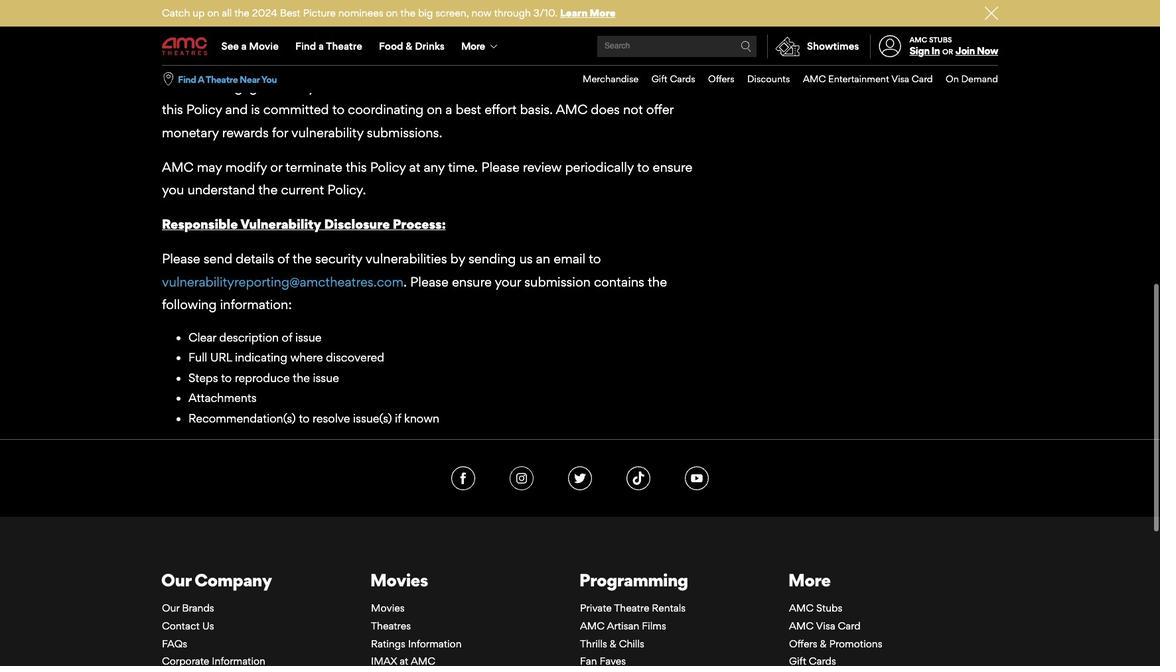 Task type: locate. For each thing, give the bounding box(es) containing it.
movies for movies theatres ratings information
[[371, 602, 405, 614]]

0 horizontal spatial &
[[406, 40, 412, 52]]

to inside "amc will engage security researchers who submit viable vulnerabilities in accordance with this policy and is committed to coordinating on a best effort basis. amc does not offer monetary rewards for vulnerability submissions."
[[332, 102, 344, 118]]

find down picture at top
[[295, 40, 316, 52]]

visa down amc stubs link
[[816, 620, 835, 632]]

responsible vulnerability disclosure process:
[[162, 216, 446, 232]]

please right .
[[410, 274, 449, 290]]

or
[[942, 47, 953, 57], [270, 159, 282, 175]]

amc down amc stubs link
[[789, 620, 814, 632]]

vulnerabilities up basis.
[[501, 79, 583, 95]]

1 vertical spatial or
[[270, 159, 282, 175]]

coordinating
[[348, 102, 424, 118]]

1 horizontal spatial vulnerabilities
[[501, 79, 583, 95]]

vulnerabilityreporting@amctheatres.com
[[162, 274, 404, 290]]

the up "vulnerabilityreporting@amctheatres.com" link
[[293, 251, 312, 267]]

1 vertical spatial stubs
[[816, 602, 842, 614]]

ratings
[[371, 638, 405, 650]]

menu
[[162, 28, 998, 65], [570, 66, 998, 93]]

1 vertical spatial movies
[[371, 602, 405, 614]]

may
[[197, 159, 222, 175]]

amc inside private theatre rentals amc artisan films thrills & chills
[[580, 620, 605, 632]]

0 vertical spatial stubs
[[929, 35, 952, 44]]

contact
[[162, 620, 200, 632]]

the down modify
[[258, 182, 278, 198]]

does
[[591, 102, 620, 118]]

this up policy.
[[346, 159, 367, 175]]

security up "committed"
[[268, 79, 315, 95]]

& inside the 'amc stubs amc visa card offers & promotions'
[[820, 638, 827, 650]]

to right periodically
[[637, 159, 649, 175]]

showtimes
[[807, 40, 859, 52]]

to inside amc may modify or terminate this policy at any time. please review periodically to ensure you understand the current policy.
[[637, 159, 649, 175]]

amc inside amc may modify or terminate this policy at any time. please review periodically to ensure you understand the current policy.
[[162, 159, 194, 175]]

stubs up amc visa card link
[[816, 602, 842, 614]]

vulnerabilities up .
[[366, 251, 447, 267]]

this
[[162, 102, 183, 118], [346, 159, 367, 175]]

1 vertical spatial visa
[[816, 620, 835, 632]]

and
[[225, 102, 248, 118]]

ensure inside . please ensure your submission contains the following information:
[[452, 274, 492, 290]]

stubs inside amc stubs sign in or join now
[[929, 35, 952, 44]]

resolve
[[313, 411, 350, 425]]

footer containing our company
[[0, 439, 1160, 666]]

promotions
[[829, 638, 882, 650]]

0 vertical spatial issue
[[295, 330, 322, 344]]

& inside private theatre rentals amc artisan films thrills & chills
[[610, 638, 616, 650]]

security inside "amc will engage security researchers who submit viable vulnerabilities in accordance with this policy and is committed to coordinating on a best effort basis. amc does not offer monetary rewards for vulnerability submissions."
[[268, 79, 315, 95]]

the down where
[[293, 371, 310, 385]]

amc tiktok image
[[626, 467, 650, 490]]

0 vertical spatial find
[[295, 40, 316, 52]]

find a theatre
[[295, 40, 362, 52]]

movies link
[[371, 602, 405, 614]]

a inside "link"
[[319, 40, 324, 52]]

menu containing more
[[162, 28, 998, 65]]

sign in or join amc stubs element
[[870, 28, 998, 65]]

1 horizontal spatial or
[[942, 47, 953, 57]]

indicating
[[235, 351, 287, 365]]

0 vertical spatial or
[[942, 47, 953, 57]]

0 vertical spatial theatre
[[326, 40, 362, 52]]

theatre inside button
[[206, 73, 238, 85]]

contact us link
[[162, 620, 214, 632]]

1 horizontal spatial theatre
[[326, 40, 362, 52]]

you
[[162, 182, 184, 198]]

our up "contact"
[[162, 602, 179, 614]]

0 horizontal spatial stubs
[[816, 602, 842, 614]]

a right see at the left top of the page
[[241, 40, 247, 52]]

offers down amc visa card link
[[789, 638, 817, 650]]

0 vertical spatial this
[[162, 102, 183, 118]]

1 horizontal spatial visa
[[891, 73, 909, 84]]

theatre right a
[[206, 73, 238, 85]]

more inside button
[[461, 40, 485, 52]]

amc youtube image
[[685, 467, 709, 490], [685, 467, 709, 490]]

amc facebook image
[[451, 467, 475, 490], [451, 467, 475, 490]]

faqs link
[[162, 638, 187, 650]]

gift
[[652, 73, 668, 84]]

amc up amc visa card link
[[789, 602, 814, 614]]

0 vertical spatial card
[[912, 73, 933, 84]]

of up where
[[282, 330, 292, 344]]

find for find a theatre near you
[[178, 73, 196, 85]]

0 horizontal spatial find
[[178, 73, 196, 85]]

through
[[494, 7, 531, 19]]

1 horizontal spatial more
[[590, 7, 616, 19]]

our inside our brands contact us faqs
[[162, 602, 179, 614]]

1 vertical spatial security
[[315, 251, 362, 267]]

in
[[931, 45, 940, 57]]

& right food
[[406, 40, 412, 52]]

a left best
[[446, 102, 452, 118]]

0 vertical spatial menu
[[162, 28, 998, 65]]

stubs up the in
[[929, 35, 952, 44]]

offers link
[[695, 66, 734, 93]]

ensure
[[653, 159, 692, 175], [452, 274, 492, 290]]

1 horizontal spatial card
[[912, 73, 933, 84]]

find left a
[[178, 73, 196, 85]]

steps
[[188, 371, 218, 385]]

amc stubs link
[[789, 602, 842, 614]]

0 vertical spatial policy
[[186, 102, 222, 118]]

is
[[251, 102, 260, 118]]

2 vertical spatial please
[[410, 274, 449, 290]]

& left the chills
[[610, 638, 616, 650]]

0 vertical spatial ensure
[[653, 159, 692, 175]]

amc instagram image
[[510, 467, 534, 490], [510, 467, 534, 490]]

on down the submit
[[427, 102, 442, 118]]

of
[[277, 251, 289, 267], [282, 330, 292, 344]]

to up vulnerability
[[332, 102, 344, 118]]

all
[[222, 7, 232, 19]]

1 vertical spatial more
[[461, 40, 485, 52]]

issue up where
[[295, 330, 322, 344]]

1 horizontal spatial policy
[[370, 159, 406, 175]]

stubs
[[929, 35, 952, 44], [816, 602, 842, 614]]

catch
[[162, 7, 190, 19]]

theatre
[[326, 40, 362, 52], [206, 73, 238, 85], [614, 602, 649, 614]]

please inside . please ensure your submission contains the following information:
[[410, 274, 449, 290]]

visa inside the 'amc stubs amc visa card offers & promotions'
[[816, 620, 835, 632]]

1 horizontal spatial a
[[319, 40, 324, 52]]

accordance
[[600, 79, 671, 95]]

find inside button
[[178, 73, 196, 85]]

movies up theatres
[[371, 602, 405, 614]]

company
[[194, 569, 272, 591]]

policy inside amc may modify or terminate this policy at any time. please review periodically to ensure you understand the current policy.
[[370, 159, 406, 175]]

vulnerabilities inside "amc will engage security researchers who submit viable vulnerabilities in accordance with this policy and is committed to coordinating on a best effort basis. amc does not offer monetary rewards for vulnerability submissions."
[[501, 79, 583, 95]]

2 horizontal spatial &
[[820, 638, 827, 650]]

understand
[[187, 182, 255, 198]]

card up promotions at the bottom of the page
[[838, 620, 861, 632]]

more down now on the top
[[461, 40, 485, 52]]

showtimes link
[[767, 35, 859, 58]]

&
[[406, 40, 412, 52], [610, 638, 616, 650], [820, 638, 827, 650]]

a for theatre
[[319, 40, 324, 52]]

0 horizontal spatial on
[[207, 7, 219, 19]]

the left big
[[400, 7, 415, 19]]

more up amc stubs link
[[788, 569, 831, 591]]

1 vertical spatial this
[[346, 159, 367, 175]]

0 horizontal spatial visa
[[816, 620, 835, 632]]

big
[[418, 7, 433, 19]]

to right "email" in the top of the page
[[589, 251, 601, 267]]

issue down where
[[313, 371, 339, 385]]

reproduce
[[235, 371, 290, 385]]

of up vulnerabilityreporting@amctheatres.com
[[277, 251, 289, 267]]

amc logo image
[[162, 37, 208, 55], [162, 37, 208, 55]]

best
[[456, 102, 481, 118]]

periodically
[[565, 159, 634, 175]]

1 vertical spatial our
[[162, 602, 179, 614]]

the right all
[[234, 7, 249, 19]]

& down amc visa card link
[[820, 638, 827, 650]]

2 vertical spatial more
[[788, 569, 831, 591]]

known
[[404, 411, 439, 425]]

private
[[580, 602, 612, 614]]

our
[[161, 569, 191, 591], [162, 602, 179, 614]]

thrills & chills link
[[580, 638, 644, 650]]

1 vertical spatial card
[[838, 620, 861, 632]]

user profile image
[[871, 35, 909, 57]]

0 horizontal spatial more
[[461, 40, 485, 52]]

movies for movies
[[370, 569, 428, 591]]

0 vertical spatial our
[[161, 569, 191, 591]]

1 vertical spatial issue
[[313, 371, 339, 385]]

amc up sign
[[910, 35, 927, 44]]

menu down showtimes image
[[570, 66, 998, 93]]

0 horizontal spatial policy
[[186, 102, 222, 118]]

1 vertical spatial find
[[178, 73, 196, 85]]

card down sign in button
[[912, 73, 933, 84]]

menu down learn
[[162, 28, 998, 65]]

vulnerability
[[291, 125, 364, 140]]

theatre down nominees
[[326, 40, 362, 52]]

2 horizontal spatial theatre
[[614, 602, 649, 614]]

amc will engage security researchers who submit viable vulnerabilities in accordance with this policy and is committed to coordinating on a best effort basis. amc does not offer monetary rewards for vulnerability submissions.
[[162, 79, 699, 140]]

or right modify
[[270, 159, 282, 175]]

2 horizontal spatial please
[[481, 159, 520, 175]]

1 vertical spatial menu
[[570, 66, 998, 93]]

find
[[295, 40, 316, 52], [178, 73, 196, 85]]

of inside "clear description of issue full url indicating where discovered steps to reproduce the issue attachments recommendation(s) to resolve issue(s) if known"
[[282, 330, 292, 344]]

stubs for in
[[929, 35, 952, 44]]

footer
[[0, 439, 1160, 666]]

policy down the will
[[186, 102, 222, 118]]

review
[[523, 159, 562, 175]]

2 horizontal spatial on
[[427, 102, 442, 118]]

visa
[[891, 73, 909, 84], [816, 620, 835, 632]]

private theatre rentals amc artisan films thrills & chills
[[580, 602, 686, 650]]

more
[[590, 7, 616, 19], [461, 40, 485, 52], [788, 569, 831, 591]]

0 vertical spatial movies
[[370, 569, 428, 591]]

0 horizontal spatial theatre
[[206, 73, 238, 85]]

our for our brands contact us faqs
[[162, 602, 179, 614]]

1 horizontal spatial &
[[610, 638, 616, 650]]

merchandise
[[583, 73, 639, 84]]

1 vertical spatial offers
[[789, 638, 817, 650]]

on right nominees
[[386, 7, 398, 19]]

0 horizontal spatial card
[[838, 620, 861, 632]]

0 horizontal spatial or
[[270, 159, 282, 175]]

a down picture at top
[[319, 40, 324, 52]]

0 horizontal spatial offers
[[708, 73, 734, 84]]

amc may modify or terminate this policy at any time. please review periodically to ensure you understand the current policy.
[[162, 159, 692, 198]]

0 horizontal spatial a
[[241, 40, 247, 52]]

us
[[202, 620, 214, 632]]

1 horizontal spatial find
[[295, 40, 316, 52]]

movies inside movies theatres ratings information
[[371, 602, 405, 614]]

policy left at
[[370, 159, 406, 175]]

amc up you
[[162, 159, 194, 175]]

our company
[[161, 569, 272, 591]]

0 vertical spatial vulnerabilities
[[501, 79, 583, 95]]

stubs for visa
[[816, 602, 842, 614]]

stubs inside the 'amc stubs amc visa card offers & promotions'
[[816, 602, 842, 614]]

0 vertical spatial security
[[268, 79, 315, 95]]

description
[[219, 330, 279, 344]]

the inside "clear description of issue full url indicating where discovered steps to reproduce the issue attachments recommendation(s) to resolve issue(s) if known"
[[293, 371, 310, 385]]

more right learn
[[590, 7, 616, 19]]

find a theatre near you button
[[178, 73, 277, 86]]

amc up thrills
[[580, 620, 605, 632]]

amc twitter image
[[568, 467, 592, 490]]

please send details of the security vulnerabilities by sending us an email to
[[162, 251, 601, 267]]

see
[[221, 40, 239, 52]]

time.
[[448, 159, 478, 175]]

1 horizontal spatial please
[[410, 274, 449, 290]]

ensure down by
[[452, 274, 492, 290]]

gift cards
[[652, 73, 695, 84]]

1 vertical spatial vulnerabilities
[[366, 251, 447, 267]]

or right the in
[[942, 47, 953, 57]]

theatre inside "link"
[[326, 40, 362, 52]]

visa down user profile image
[[891, 73, 909, 84]]

security down the disclosure
[[315, 251, 362, 267]]

1 vertical spatial policy
[[370, 159, 406, 175]]

theatre up artisan
[[614, 602, 649, 614]]

1 vertical spatial please
[[162, 251, 200, 267]]

offers
[[708, 73, 734, 84], [789, 638, 817, 650]]

2 vertical spatial theatre
[[614, 602, 649, 614]]

this up monetary at the top left of the page
[[162, 102, 183, 118]]

please left send
[[162, 251, 200, 267]]

0 horizontal spatial security
[[268, 79, 315, 95]]

2 horizontal spatial more
[[788, 569, 831, 591]]

0 vertical spatial please
[[481, 159, 520, 175]]

monetary
[[162, 125, 219, 140]]

movies theatres ratings information
[[371, 602, 462, 650]]

find for find a theatre
[[295, 40, 316, 52]]

our brands contact us faqs
[[162, 602, 214, 650]]

0 horizontal spatial this
[[162, 102, 183, 118]]

0 horizontal spatial ensure
[[452, 274, 492, 290]]

search the AMC website text field
[[603, 41, 741, 51]]

offer
[[646, 102, 674, 118]]

on left all
[[207, 7, 219, 19]]

movies up movies link
[[370, 569, 428, 591]]

our up our brands link
[[161, 569, 191, 591]]

by
[[450, 251, 465, 267]]

please right time.
[[481, 159, 520, 175]]

ensure down the offer
[[653, 159, 692, 175]]

1 vertical spatial of
[[282, 330, 292, 344]]

or inside amc may modify or terminate this policy at any time. please review periodically to ensure you understand the current policy.
[[270, 159, 282, 175]]

find inside "link"
[[295, 40, 316, 52]]

learn more link
[[560, 7, 616, 19]]

offers right with
[[708, 73, 734, 84]]

if
[[395, 411, 401, 425]]

1 horizontal spatial ensure
[[653, 159, 692, 175]]

2 horizontal spatial a
[[446, 102, 452, 118]]

1 horizontal spatial this
[[346, 159, 367, 175]]

1 vertical spatial theatre
[[206, 73, 238, 85]]

offers inside the 'amc stubs amc visa card offers & promotions'
[[789, 638, 817, 650]]

1 horizontal spatial stubs
[[929, 35, 952, 44]]

1 horizontal spatial offers
[[789, 638, 817, 650]]

near
[[240, 73, 260, 85]]

movie
[[249, 40, 279, 52]]

1 vertical spatial ensure
[[452, 274, 492, 290]]

amc visa card link
[[789, 620, 861, 632]]

food & drinks
[[379, 40, 445, 52]]

the right contains
[[648, 274, 667, 290]]



Task type: vqa. For each thing, say whether or not it's contained in the screenshot.
the rightmost DOLBY
no



Task type: describe. For each thing, give the bounding box(es) containing it.
0 horizontal spatial vulnerabilities
[[366, 251, 447, 267]]

catch up on all the 2024 best picture nominees on the big screen, now through 3/10. learn more
[[162, 7, 616, 19]]

us
[[519, 251, 533, 267]]

viable
[[463, 79, 498, 95]]

the inside amc may modify or terminate this policy at any time. please review periodically to ensure you understand the current policy.
[[258, 182, 278, 198]]

theatres link
[[371, 620, 411, 632]]

full
[[188, 351, 207, 365]]

submit search icon image
[[741, 41, 751, 52]]

find a theatre near you
[[178, 73, 277, 85]]

please inside amc may modify or terminate this policy at any time. please review periodically to ensure you understand the current policy.
[[481, 159, 520, 175]]

effort
[[485, 102, 517, 118]]

who
[[390, 79, 416, 95]]

1 horizontal spatial on
[[386, 7, 398, 19]]

will
[[197, 79, 216, 95]]

theatre for a
[[206, 73, 238, 85]]

a inside "amc will engage security researchers who submit viable vulnerabilities in accordance with this policy and is committed to coordinating on a best effort basis. amc does not offer monetary rewards for vulnerability submissions."
[[446, 102, 452, 118]]

rewards
[[222, 125, 269, 140]]

artisan
[[607, 620, 639, 632]]

brands
[[182, 602, 214, 614]]

to up attachments
[[221, 371, 232, 385]]

issue(s)
[[353, 411, 392, 425]]

0 vertical spatial offers
[[708, 73, 734, 84]]

offers & promotions link
[[789, 638, 882, 650]]

policy inside "amc will engage security researchers who submit viable vulnerabilities in accordance with this policy and is committed to coordinating on a best effort basis. amc does not offer monetary rewards for vulnerability submissions."
[[186, 102, 222, 118]]

rentals
[[652, 602, 686, 614]]

where
[[290, 351, 323, 365]]

committed
[[263, 102, 329, 118]]

on demand
[[946, 73, 998, 84]]

on
[[946, 73, 959, 84]]

amc left a
[[162, 79, 194, 95]]

entertainment
[[828, 73, 889, 84]]

the inside . please ensure your submission contains the following information:
[[648, 274, 667, 290]]

information:
[[220, 297, 292, 312]]

an
[[536, 251, 550, 267]]

now
[[977, 45, 998, 57]]

0 vertical spatial more
[[590, 7, 616, 19]]

amc down in
[[556, 102, 588, 118]]

demand
[[961, 73, 998, 84]]

join
[[956, 45, 975, 57]]

1 horizontal spatial security
[[315, 251, 362, 267]]

submissions.
[[367, 125, 442, 140]]

discounts link
[[734, 66, 790, 93]]

films
[[642, 620, 666, 632]]

following
[[162, 297, 217, 312]]

0 vertical spatial visa
[[891, 73, 909, 84]]

vulnerabilityreporting@amctheatres.com link
[[162, 274, 404, 290]]

more button
[[453, 28, 508, 65]]

information
[[408, 638, 462, 650]]

responsible
[[162, 216, 238, 232]]

clear
[[188, 330, 216, 344]]

learn
[[560, 7, 588, 19]]

card inside amc entertainment visa card link
[[912, 73, 933, 84]]

recommendation(s)
[[188, 411, 296, 425]]

any
[[424, 159, 445, 175]]

2024
[[252, 7, 277, 19]]

on inside "amc will engage security researchers who submit viable vulnerabilities in accordance with this policy and is committed to coordinating on a best effort basis. amc does not offer monetary rewards for vulnerability submissions."
[[427, 102, 442, 118]]

food
[[379, 40, 403, 52]]

showtimes image
[[768, 35, 807, 58]]

ratings information link
[[371, 638, 462, 650]]

up
[[193, 7, 205, 19]]

ensure inside amc may modify or terminate this policy at any time. please review periodically to ensure you understand the current policy.
[[653, 159, 692, 175]]

.
[[404, 274, 407, 290]]

0 horizontal spatial please
[[162, 251, 200, 267]]

modify
[[225, 159, 267, 175]]

picture
[[303, 7, 336, 19]]

amc artisan films link
[[580, 620, 666, 632]]

best
[[280, 7, 300, 19]]

for
[[272, 125, 288, 140]]

with
[[674, 79, 699, 95]]

contains
[[594, 274, 644, 290]]

merchandise link
[[570, 66, 639, 93]]

see a movie
[[221, 40, 279, 52]]

this inside amc may modify or terminate this policy at any time. please review periodically to ensure you understand the current policy.
[[346, 159, 367, 175]]

cards
[[670, 73, 695, 84]]

url
[[210, 351, 232, 365]]

theatre inside private theatre rentals amc artisan films thrills & chills
[[614, 602, 649, 614]]

more inside footer
[[788, 569, 831, 591]]

amc stubs sign in or join now
[[910, 35, 998, 57]]

a for movie
[[241, 40, 247, 52]]

cookie consent banner dialog
[[0, 631, 1160, 666]]

amc entertainment visa card
[[803, 73, 933, 84]]

in
[[586, 79, 597, 95]]

not
[[623, 102, 643, 118]]

programming
[[579, 569, 688, 591]]

amc twitter image
[[568, 467, 592, 490]]

send
[[204, 251, 232, 267]]

to left resolve
[[299, 411, 310, 425]]

amc inside amc stubs sign in or join now
[[910, 35, 927, 44]]

on demand link
[[933, 66, 998, 93]]

faqs
[[162, 638, 187, 650]]

theatre for a
[[326, 40, 362, 52]]

our for our company
[[161, 569, 191, 591]]

email
[[554, 251, 585, 267]]

details
[[236, 251, 274, 267]]

menu containing merchandise
[[570, 66, 998, 93]]

our brands link
[[162, 602, 214, 614]]

this inside "amc will engage security researchers who submit viable vulnerabilities in accordance with this policy and is committed to coordinating on a best effort basis. amc does not offer monetary rewards for vulnerability submissions."
[[162, 102, 183, 118]]

clear description of issue full url indicating where discovered steps to reproduce the issue attachments recommendation(s) to resolve issue(s) if known
[[188, 330, 439, 425]]

sign
[[910, 45, 929, 57]]

sign in button
[[910, 45, 940, 57]]

see a movie link
[[213, 28, 287, 65]]

0 vertical spatial of
[[277, 251, 289, 267]]

terminate
[[286, 159, 342, 175]]

amc tiktok image
[[626, 467, 650, 490]]

card inside the 'amc stubs amc visa card offers & promotions'
[[838, 620, 861, 632]]

amc down the showtimes link
[[803, 73, 826, 84]]

researchers
[[318, 79, 387, 95]]

thrills
[[580, 638, 607, 650]]

current
[[281, 182, 324, 198]]

or inside amc stubs sign in or join now
[[942, 47, 953, 57]]



